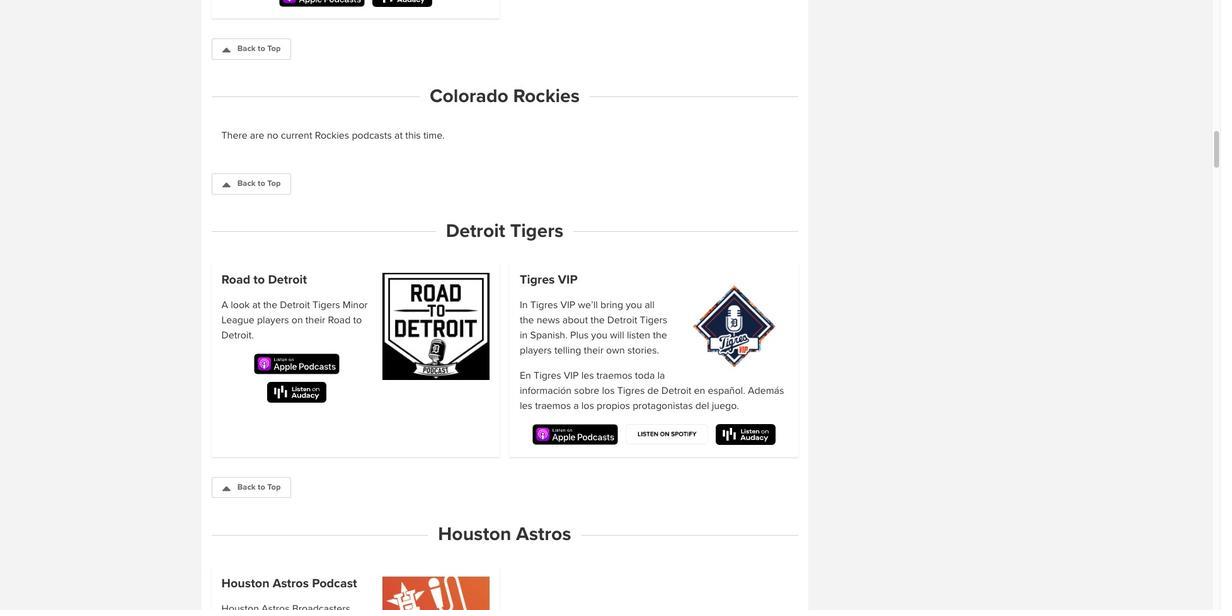 Task type: locate. For each thing, give the bounding box(es) containing it.
1 horizontal spatial their
[[584, 344, 604, 357]]

1 vertical spatial back to top
[[237, 178, 281, 189]]

bring
[[601, 299, 623, 312]]

1 horizontal spatial rockies
[[513, 84, 580, 108]]

1 horizontal spatial road
[[328, 314, 351, 327]]

traemos down own
[[597, 370, 633, 382]]

in
[[520, 329, 528, 342]]

houston
[[438, 523, 511, 546], [222, 576, 270, 591]]

stories.
[[628, 344, 659, 357]]

look
[[231, 299, 250, 312]]

1 arrow up image from the top
[[222, 181, 230, 189]]

0 vertical spatial at
[[395, 129, 403, 142]]

2 back to top link from the top
[[211, 173, 292, 195]]

tigres up información
[[534, 370, 561, 382]]

3 back from the top
[[237, 482, 256, 492]]

road to detroit
[[222, 272, 307, 287]]

detroit inside en tigres vip les traemos toda la información sobre los tigres de detroit en español. además les traemos a los propios protagonistas del juego.
[[662, 385, 692, 397]]

les up sobre
[[582, 370, 594, 382]]

road inside the a look at the detroit tigers minor league players on their road to detroit.
[[328, 314, 351, 327]]

los right a on the left bottom
[[582, 400, 594, 413]]

to for first back to top link
[[258, 44, 265, 54]]

los up propios
[[602, 385, 615, 397]]

at
[[395, 129, 403, 142], [252, 299, 261, 312]]

astros for houston astros
[[516, 523, 572, 546]]

de
[[648, 385, 659, 397]]

1 vertical spatial top
[[267, 178, 281, 189]]

0 horizontal spatial at
[[252, 299, 261, 312]]

rockies
[[513, 84, 580, 108], [315, 129, 349, 142]]

0 vertical spatial houston
[[438, 523, 511, 546]]

tigers down all
[[640, 314, 668, 327]]

you
[[626, 299, 642, 312], [591, 329, 608, 342]]

1 horizontal spatial you
[[626, 299, 642, 312]]

español.
[[708, 385, 746, 397]]

at right look
[[252, 299, 261, 312]]

houston for houston astros
[[438, 523, 511, 546]]

players left on
[[257, 314, 289, 327]]

the down road to detroit
[[263, 299, 277, 312]]

detroit inside in tigres vip we'll bring you all the news about the detroit tigers in spanish. plus you will listen the players telling their own stories.
[[608, 314, 638, 327]]

in
[[520, 299, 528, 312]]

will
[[610, 329, 625, 342]]

la
[[658, 370, 665, 382]]

0 horizontal spatial rockies
[[315, 129, 349, 142]]

3 back to top link from the top
[[211, 477, 292, 498]]

tigres up in
[[520, 272, 555, 287]]

to for back to top link associated with colorado rockies
[[258, 178, 265, 189]]

1 vertical spatial houston
[[222, 576, 270, 591]]

1 vertical spatial road
[[328, 314, 351, 327]]

0 horizontal spatial houston
[[222, 576, 270, 591]]

on
[[292, 314, 303, 327]]

tigers inside in tigres vip we'll bring you all the news about the detroit tigers in spanish. plus you will listen the players telling their own stories.
[[640, 314, 668, 327]]

players down in
[[520, 344, 552, 357]]

0 vertical spatial their
[[306, 314, 325, 327]]

juego.
[[712, 400, 739, 413]]

spanish.
[[530, 329, 568, 342]]

0 vertical spatial back to top button
[[211, 39, 292, 60]]

0 horizontal spatial los
[[582, 400, 594, 413]]

en
[[520, 370, 531, 382]]

back to top button
[[211, 39, 292, 60], [211, 173, 292, 195], [211, 477, 292, 498]]

0 vertical spatial back to top link
[[211, 39, 292, 60]]

1 back from the top
[[237, 44, 256, 54]]

1 vertical spatial arrow up image
[[222, 484, 230, 493]]

back to top
[[237, 44, 281, 54], [237, 178, 281, 189], [237, 482, 281, 492]]

players inside in tigres vip we'll bring you all the news about the detroit tigers in spanish. plus you will listen the players telling their own stories.
[[520, 344, 552, 357]]

podcast
[[312, 576, 357, 591]]

0 vertical spatial road
[[222, 272, 250, 287]]

1 vertical spatial back
[[237, 178, 256, 189]]

2 vertical spatial back to top button
[[211, 477, 292, 498]]

houston astros
[[438, 523, 572, 546]]

astros
[[516, 523, 572, 546], [273, 576, 309, 591]]

road down minor
[[328, 314, 351, 327]]

back to top link for colorado rockies
[[211, 173, 292, 195]]

at left this
[[395, 129, 403, 142]]

arrow up image
[[222, 181, 230, 189], [222, 484, 230, 493]]

their down plus
[[584, 344, 604, 357]]

1 vertical spatial back to top button
[[211, 173, 292, 195]]

current
[[281, 129, 312, 142]]

2 vertical spatial top
[[267, 482, 281, 492]]

0 vertical spatial arrow up image
[[222, 181, 230, 189]]

arrow up image
[[222, 46, 230, 54]]

1 vertical spatial vip
[[561, 299, 576, 312]]

0 vertical spatial los
[[602, 385, 615, 397]]

a look at the detroit tigers minor league players on their road to detroit.
[[222, 299, 368, 342]]

0 vertical spatial top
[[267, 44, 281, 54]]

tigres up news
[[531, 299, 558, 312]]

tigers up tigres vip
[[510, 219, 564, 242]]

toda
[[635, 370, 655, 382]]

traemos
[[597, 370, 633, 382], [535, 400, 571, 413]]

2 horizontal spatial tigers
[[640, 314, 668, 327]]

1 vertical spatial their
[[584, 344, 604, 357]]

2 top from the top
[[267, 178, 281, 189]]

back
[[237, 44, 256, 54], [237, 178, 256, 189], [237, 482, 256, 492]]

2 vertical spatial back
[[237, 482, 256, 492]]

les down información
[[520, 400, 533, 413]]

detroit
[[446, 219, 506, 242], [268, 272, 307, 287], [280, 299, 310, 312], [608, 314, 638, 327], [662, 385, 692, 397]]

players
[[257, 314, 289, 327], [520, 344, 552, 357]]

2 back from the top
[[237, 178, 256, 189]]

you left will
[[591, 329, 608, 342]]

1 horizontal spatial houston
[[438, 523, 511, 546]]

in tigres vip we'll bring you all the news about the detroit tigers in spanish. plus you will listen the players telling their own stories.
[[520, 299, 668, 357]]

houston for houston astros podcast
[[222, 576, 270, 591]]

2 arrow up image from the top
[[222, 484, 230, 493]]

their right on
[[306, 314, 325, 327]]

los
[[602, 385, 615, 397], [582, 400, 594, 413]]

0 horizontal spatial astros
[[273, 576, 309, 591]]

traemos down información
[[535, 400, 571, 413]]

news
[[537, 314, 560, 327]]

1 vertical spatial rockies
[[315, 129, 349, 142]]

1 horizontal spatial players
[[520, 344, 552, 357]]

0 vertical spatial rockies
[[513, 84, 580, 108]]

vip inside en tigres vip les traemos toda la información sobre los tigres de detroit en español. además les traemos a los propios protagonistas del juego.
[[564, 370, 579, 382]]

1 horizontal spatial traemos
[[597, 370, 633, 382]]

protagonistas
[[633, 400, 693, 413]]

3 top from the top
[[267, 482, 281, 492]]

0 vertical spatial back to top
[[237, 44, 281, 54]]

2 vertical spatial back to top
[[237, 482, 281, 492]]

0 horizontal spatial players
[[257, 314, 289, 327]]

podcasts
[[352, 129, 392, 142]]

0 vertical spatial players
[[257, 314, 289, 327]]

to
[[258, 44, 265, 54], [258, 178, 265, 189], [254, 272, 265, 287], [353, 314, 362, 327], [258, 482, 265, 492]]

minor
[[343, 299, 368, 312]]

vip
[[558, 272, 578, 287], [561, 299, 576, 312], [564, 370, 579, 382]]

0 vertical spatial you
[[626, 299, 642, 312]]

vip inside in tigres vip we'll bring you all the news about the detroit tigers in spanish. plus you will listen the players telling their own stories.
[[561, 299, 576, 312]]

1 vertical spatial at
[[252, 299, 261, 312]]

all
[[645, 299, 655, 312]]

road
[[222, 272, 250, 287], [328, 314, 351, 327]]

a
[[222, 299, 228, 312]]

detroit inside the a look at the detroit tigers minor league players on their road to detroit.
[[280, 299, 310, 312]]

1 vertical spatial astros
[[273, 576, 309, 591]]

1 vertical spatial you
[[591, 329, 608, 342]]

1 vertical spatial players
[[520, 344, 552, 357]]

2 vertical spatial tigers
[[640, 314, 668, 327]]

you left all
[[626, 299, 642, 312]]

0 vertical spatial back
[[237, 44, 256, 54]]

les
[[582, 370, 594, 382], [520, 400, 533, 413]]

the
[[263, 299, 277, 312], [520, 314, 534, 327], [591, 314, 605, 327], [653, 329, 667, 342]]

tigres
[[520, 272, 555, 287], [531, 299, 558, 312], [534, 370, 561, 382], [618, 385, 645, 397]]

back to top for colorado
[[237, 178, 281, 189]]

0 vertical spatial tigers
[[510, 219, 564, 242]]

back to top link
[[211, 39, 292, 60], [211, 173, 292, 195], [211, 477, 292, 498]]

to inside the a look at the detroit tigers minor league players on their road to detroit.
[[353, 314, 362, 327]]

0 horizontal spatial their
[[306, 314, 325, 327]]

3 back to top button from the top
[[211, 477, 292, 498]]

en tigres vip les traemos toda la información sobre los tigres de detroit en español. además les traemos a los propios protagonistas del juego.
[[520, 370, 784, 413]]

1 vertical spatial tigers
[[313, 299, 340, 312]]

their
[[306, 314, 325, 327], [584, 344, 604, 357]]

back to top link for detroit tigers
[[211, 477, 292, 498]]

0 horizontal spatial tigers
[[313, 299, 340, 312]]

detroit.
[[222, 329, 254, 342]]

1 vertical spatial back to top link
[[211, 173, 292, 195]]

2 back to top from the top
[[237, 178, 281, 189]]

2 vertical spatial vip
[[564, 370, 579, 382]]

road up look
[[222, 272, 250, 287]]

tigers
[[510, 219, 564, 242], [313, 299, 340, 312], [640, 314, 668, 327]]

1 back to top button from the top
[[211, 39, 292, 60]]

1 vertical spatial les
[[520, 400, 533, 413]]

the down in
[[520, 314, 534, 327]]

back to top for detroit
[[237, 482, 281, 492]]

top
[[267, 44, 281, 54], [267, 178, 281, 189], [267, 482, 281, 492]]

2 back to top button from the top
[[211, 173, 292, 195]]

1 horizontal spatial les
[[582, 370, 594, 382]]

2 vertical spatial back to top link
[[211, 477, 292, 498]]

the down we'll
[[591, 314, 605, 327]]

tigers left minor
[[313, 299, 340, 312]]

back to top button for detroit tigers
[[211, 477, 292, 498]]

1 vertical spatial traemos
[[535, 400, 571, 413]]

información
[[520, 385, 572, 397]]

0 vertical spatial astros
[[516, 523, 572, 546]]

0 vertical spatial vip
[[558, 272, 578, 287]]

3 back to top from the top
[[237, 482, 281, 492]]

además
[[748, 385, 784, 397]]

1 horizontal spatial astros
[[516, 523, 572, 546]]



Task type: describe. For each thing, give the bounding box(es) containing it.
own
[[606, 344, 625, 357]]

arrow up image for colorado
[[222, 181, 230, 189]]

a
[[574, 400, 579, 413]]

there are no current rockies podcasts at this time.
[[222, 129, 445, 142]]

their inside in tigres vip we'll bring you all the news about the detroit tigers in spanish. plus you will listen the players telling their own stories.
[[584, 344, 604, 357]]

this
[[405, 129, 421, 142]]

are
[[250, 129, 264, 142]]

the inside the a look at the detroit tigers minor league players on their road to detroit.
[[263, 299, 277, 312]]

plus
[[570, 329, 589, 342]]

en
[[694, 385, 706, 397]]

we'll
[[578, 299, 598, 312]]

1 vertical spatial los
[[582, 400, 594, 413]]

1 horizontal spatial at
[[395, 129, 403, 142]]

players inside the a look at the detroit tigers minor league players on their road to detroit.
[[257, 314, 289, 327]]

top for detroit
[[267, 482, 281, 492]]

0 horizontal spatial road
[[222, 272, 250, 287]]

1 horizontal spatial los
[[602, 385, 615, 397]]

propios
[[597, 400, 630, 413]]

no
[[267, 129, 278, 142]]

1 back to top link from the top
[[211, 39, 292, 60]]

tigers inside the a look at the detroit tigers minor league players on their road to detroit.
[[313, 299, 340, 312]]

sobre
[[574, 385, 600, 397]]

del
[[696, 400, 709, 413]]

detroit tigers
[[446, 219, 564, 242]]

at inside the a look at the detroit tigers minor league players on their road to detroit.
[[252, 299, 261, 312]]

back to top button for colorado rockies
[[211, 173, 292, 195]]

0 horizontal spatial you
[[591, 329, 608, 342]]

0 vertical spatial traemos
[[597, 370, 633, 382]]

time.
[[424, 129, 445, 142]]

0 horizontal spatial les
[[520, 400, 533, 413]]

tigres down toda
[[618, 385, 645, 397]]

the right listen
[[653, 329, 667, 342]]

houston astros podcast
[[222, 576, 357, 591]]

listen
[[627, 329, 651, 342]]

back for colorado
[[237, 178, 256, 189]]

colorado rockies
[[430, 84, 580, 108]]

top for colorado
[[267, 178, 281, 189]]

there
[[222, 129, 248, 142]]

tigres vip
[[520, 272, 578, 287]]

arrow up image for detroit
[[222, 484, 230, 493]]

astros for houston astros podcast
[[273, 576, 309, 591]]

1 back to top from the top
[[237, 44, 281, 54]]

tigres inside in tigres vip we'll bring you all the news about the detroit tigers in spanish. plus you will listen the players telling their own stories.
[[531, 299, 558, 312]]

league
[[222, 314, 255, 327]]

telling
[[555, 344, 581, 357]]

vip for les
[[564, 370, 579, 382]]

1 horizontal spatial tigers
[[510, 219, 564, 242]]

1 top from the top
[[267, 44, 281, 54]]

to for back to top link related to detroit tigers
[[258, 482, 265, 492]]

about
[[563, 314, 588, 327]]

0 vertical spatial les
[[582, 370, 594, 382]]

vip for we'll
[[561, 299, 576, 312]]

their inside the a look at the detroit tigers minor league players on their road to detroit.
[[306, 314, 325, 327]]

colorado
[[430, 84, 509, 108]]

0 horizontal spatial traemos
[[535, 400, 571, 413]]

back for detroit
[[237, 482, 256, 492]]



Task type: vqa. For each thing, say whether or not it's contained in the screenshot.
the Play in the 'Play Ball' link
no



